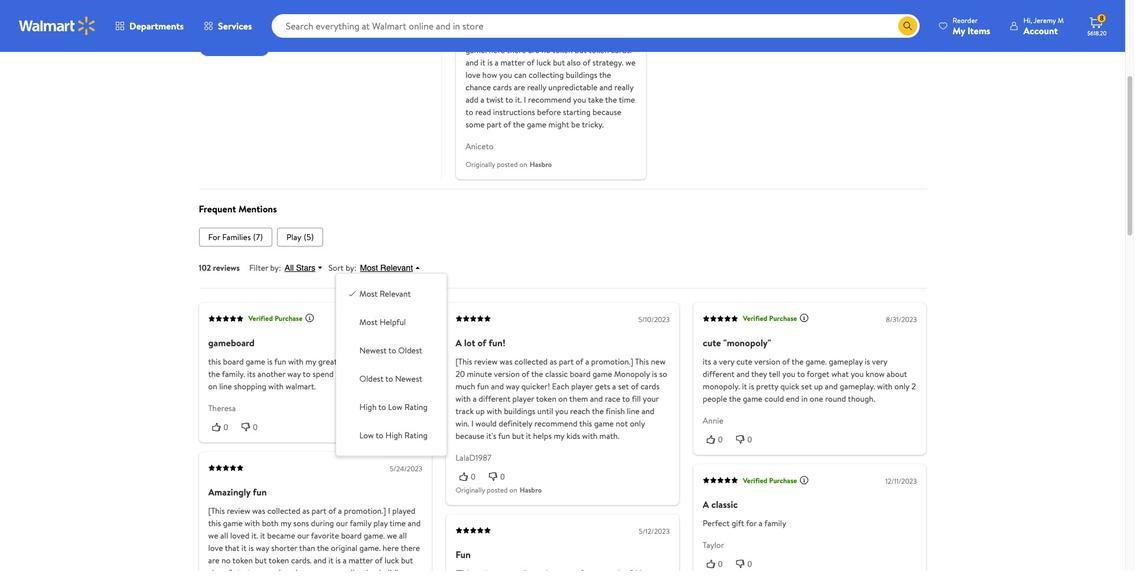 Task type: locate. For each thing, give the bounding box(es) containing it.
verified
[[248, 314, 273, 324], [743, 314, 768, 324], [743, 476, 768, 486]]

1 progress bar from the top
[[240, 12, 395, 14]]

for up the oldest to newest
[[412, 356, 422, 368]]

relevant inside dropdown button
[[380, 263, 413, 273]]

line down "fill"
[[627, 406, 640, 418]]

1 vertical spatial player
[[513, 393, 534, 405]]

you inside [this review was collected as part of a promotion.] this new 20 minute version of the classic board game monopoly is so much fun and way quicker! each player gets a set of cards with a different player token on them and race to fill your track up with buildings until you reach the finish line and win. i would definitely recommend this game not only because it's fun but it helps my kids with math.
[[555, 406, 568, 418]]

2 verified purchase information image from the top
[[800, 476, 809, 485]]

1 vertical spatial only
[[630, 418, 645, 430]]

family.
[[222, 369, 245, 380]]

collected inside [this review was collected as part of a promotion.] this new 20 minute version of the classic board game monopoly is so much fun and way quicker! each player gets a set of cards with a different player token on them and race to fill your track up with buildings until you reach the finish line and win. i would definitely recommend this game not only because it's fun but it helps my kids with math.
[[515, 356, 548, 368]]

0 horizontal spatial its
[[247, 369, 256, 380]]

board inside [this review was collected as part of a promotion.] this new 20 minute version of the classic board game monopoly is so much fun and way quicker! each player gets a set of cards with a different player token on them and race to fill your track up with buildings until you reach the finish line and win. i would definitely recommend this game not only because it's fun but it helps my kids with math.
[[570, 369, 591, 380]]

fun!
[[489, 337, 505, 350]]

with right kids
[[582, 431, 598, 442]]

different
[[703, 369, 735, 380], [479, 393, 511, 405]]

is left so
[[652, 369, 657, 380]]

1 horizontal spatial was
[[500, 356, 513, 368]]

was inside [this review was collected as part of a promotion.] this new 20 minute version of the classic board game monopoly is so much fun and way quicker! each player gets a set of cards with a different player token on them and race to fill your track up with buildings until you reach the finish line and win. i would definitely recommend this game not only because it's fun but it helps my kids with math.
[[500, 356, 513, 368]]

is down it.
[[249, 543, 254, 555]]

[this up 20
[[456, 356, 472, 368]]

line down family.
[[219, 381, 232, 393]]

0 vertical spatial player
[[571, 381, 593, 393]]

review inside '[this review was collected as part of a promotion.] i played this game with both my sons during our family play time and we all loved it. it became our favorite board game. we all love that it is way shorter than the original game. here there are no token but token cards. and it is a matter of luck but also of strategy. we love how you can collecting buil'
[[227, 506, 250, 518]]

1 vertical spatial love
[[208, 543, 223, 555]]

we
[[208, 531, 218, 542], [387, 531, 397, 542], [267, 568, 277, 572]]

very
[[719, 356, 735, 368], [872, 356, 888, 368]]

2 vertical spatial this
[[208, 518, 221, 530]]

reviews
[[213, 262, 240, 274]]

this inside [this review was collected as part of a promotion.] this new 20 minute version of the classic board game monopoly is so much fun and way quicker! each player gets a set of cards with a different player token on them and race to fill your track up with buildings until you reach the finish line and win. i would definitely recommend this game not only because it's fun but it helps my kids with math.
[[579, 418, 592, 430]]

2 for 2 stars
[[202, 7, 207, 19]]

we right the strategy.
[[267, 568, 277, 572]]

math.
[[600, 431, 620, 442]]

1 horizontal spatial collected
[[515, 356, 548, 368]]

version inside its a very cute version of the game. gameplay is very different and they tell you to forget what you know about monopoly. it is pretty quick set up and gameplay. with only 2 people the game could end in one round though.
[[755, 356, 780, 368]]

1 horizontal spatial as
[[550, 356, 557, 368]]

can
[[328, 568, 340, 572]]

way up 'walmart.'
[[287, 369, 301, 380]]

than
[[299, 543, 315, 555]]

oldest down 12/8/2023 at the bottom
[[398, 345, 422, 357]]

1 set from the left
[[618, 381, 629, 393]]

no
[[222, 555, 231, 567]]

0 horizontal spatial as
[[302, 506, 310, 518]]

a classic
[[703, 499, 738, 512]]

as inside '[this review was collected as part of a promotion.] i played this game with both my sons during our family play time and we all loved it. it became our favorite board game. we all love that it is way shorter than the original game. here there are no token but token cards. and it is a matter of luck but also of strategy. we love how you can collecting buil'
[[302, 506, 310, 518]]

fun right it's on the bottom of page
[[498, 431, 510, 442]]

1 horizontal spatial line
[[627, 406, 640, 418]]

rating for high to low rating
[[405, 402, 428, 414]]

promotion.] inside [this review was collected as part of a promotion.] this new 20 minute version of the classic board game monopoly is so much fun and way quicker! each player gets a set of cards with a different player token on them and race to fill your track up with buildings until you reach the finish line and win. i would definitely recommend this game not only because it's fun but it helps my kids with math.
[[591, 356, 633, 368]]

1 horizontal spatial oldest
[[398, 345, 422, 357]]

1 vertical spatial [this
[[208, 506, 225, 518]]

1 horizontal spatial set
[[801, 381, 812, 393]]

as inside [this review was collected as part of a promotion.] this new 20 minute version of the classic board game monopoly is so much fun and way quicker! each player gets a set of cards with a different player token on them and race to fill your track up with buildings until you reach the finish line and win. i would definitely recommend this game not only because it's fun but it helps my kids with math.
[[550, 356, 557, 368]]

Most Relevant radio
[[348, 288, 357, 298]]

all stars
[[285, 263, 315, 273]]

review inside [this review was collected as part of a promotion.] this new 20 minute version of the classic board game monopoly is so much fun and way quicker! each player gets a set of cards with a different player token on them and race to fill your track up with buildings until you reach the finish line and win. i would definitely recommend this game not only because it's fun but it helps my kids with math.
[[474, 356, 498, 368]]

0 vertical spatial promotion.]
[[591, 356, 633, 368]]

4
[[402, 20, 407, 32]]

1 vertical spatial high
[[385, 430, 403, 442]]

player up them
[[571, 381, 593, 393]]

with
[[288, 356, 304, 368], [268, 381, 284, 393], [877, 381, 893, 393], [456, 393, 471, 405], [487, 406, 502, 418], [582, 431, 598, 442], [245, 518, 260, 530]]

originally down lalad1987
[[456, 486, 485, 496]]

2 list item from the left
[[277, 228, 323, 247]]

verified purchase left verified purchase information image
[[248, 314, 303, 324]]

gameplay
[[829, 356, 863, 368]]

1 vertical spatial part
[[312, 506, 326, 518]]

board inside '[this review was collected as part of a promotion.] i played this game with both my sons during our family play time and we all loved it. it became our favorite board game. we all love that it is way shorter than the original game. here there are no token but token cards. and it is a matter of luck but also of strategy. we love how you can collecting buil'
[[341, 531, 362, 542]]

but inside [this review was collected as part of a promotion.] this new 20 minute version of the classic board game monopoly is so much fun and way quicker! each player gets a set of cards with a different player token on them and race to fill your track up with buildings until you reach the finish line and win. i would definitely recommend this game not only because it's fun but it helps my kids with math.
[[512, 431, 524, 442]]

line inside [this review was collected as part of a promotion.] this new 20 minute version of the classic board game monopoly is so much fun and way quicker! each player gets a set of cards with a different player token on them and race to fill your track up with buildings until you reach the finish line and win. i would definitely recommend this game not only because it's fun but it helps my kids with math.
[[627, 406, 640, 418]]

time inside '[this review was collected as part of a promotion.] i played this game with both my sons during our family play time and we all loved it. it became our favorite board game. we all love that it is way shorter than the original game. here there are no token but token cards. and it is a matter of luck but also of strategy. we love how you can collecting buil'
[[390, 518, 406, 530]]

0 horizontal spatial family
[[350, 518, 371, 530]]

1 vertical spatial most
[[360, 288, 378, 300]]

fun
[[274, 356, 286, 368], [477, 381, 489, 393], [498, 431, 510, 442], [253, 486, 267, 499]]

0 horizontal spatial classic
[[545, 369, 568, 380]]

most right sort by:
[[360, 263, 378, 273]]

version right minute
[[494, 369, 520, 380]]

promotion.] for a lot of fun!
[[591, 356, 633, 368]]

a up the perfect
[[703, 499, 709, 512]]

1 vertical spatial its
[[247, 369, 256, 380]]

hasbro
[[530, 160, 552, 170], [520, 486, 542, 496]]

perfect
[[703, 518, 730, 530]]

line
[[219, 381, 232, 393], [627, 406, 640, 418]]

is inside this board game is fun with my great grand-daughter and for the family.  its another way to spend time togther. i love my on line shopping with walmart.
[[267, 356, 273, 368]]

oldest left the i
[[360, 373, 384, 385]]

purchase left verified purchase information image
[[275, 314, 303, 324]]

verified for a classic
[[743, 476, 768, 486]]

originally posted on hasbro
[[466, 160, 552, 170], [456, 486, 542, 496]]

0 vertical spatial only
[[895, 381, 910, 393]]

time inside this board game is fun with my great grand-daughter and for the family.  its another way to spend time togther. i love my on line shopping with walmart.
[[336, 369, 352, 380]]

to up 'walmart.'
[[303, 369, 311, 380]]

way
[[287, 369, 301, 380], [506, 381, 519, 393], [256, 543, 269, 555]]

progress bar
[[240, 12, 395, 14], [240, 25, 395, 27]]

up down forget
[[814, 381, 823, 393]]

quick
[[780, 381, 799, 393]]

write a review
[[209, 42, 260, 54]]

verified purchase information image for "monopoly"
[[800, 314, 809, 323]]

2 by: from the left
[[346, 262, 357, 274]]

1 horizontal spatial very
[[872, 356, 888, 368]]

1 horizontal spatial but
[[401, 555, 413, 567]]

all stars button
[[281, 263, 328, 273]]

the down the favorite
[[317, 543, 329, 555]]

only inside [this review was collected as part of a promotion.] this new 20 minute version of the classic board game monopoly is so much fun and way quicker! each player gets a set of cards with a different player token on them and race to fill your track up with buildings until you reach the finish line and win. i would definitely recommend this game not only because it's fun but it helps my kids with math.
[[630, 418, 645, 430]]

2 progress bar from the top
[[240, 25, 395, 27]]

each
[[552, 381, 569, 393]]

verified purchase information image
[[800, 314, 809, 323], [800, 476, 809, 485]]

but up the strategy.
[[255, 555, 267, 567]]

2 rating from the top
[[405, 430, 428, 442]]

2 left the stars
[[202, 7, 207, 19]]

cute down "monopoly"
[[737, 356, 753, 368]]

token up the strategy.
[[232, 555, 253, 567]]

set
[[618, 381, 629, 393], [801, 381, 812, 393]]

most left helpful
[[360, 317, 378, 329]]

0 vertical spatial progress bar
[[240, 12, 395, 14]]

this down amazingly
[[208, 518, 221, 530]]

board inside this board game is fun with my great grand-daughter and for the family.  its another way to spend time togther. i love my on line shopping with walmart.
[[223, 356, 244, 368]]

up inside [this review was collected as part of a promotion.] this new 20 minute version of the classic board game monopoly is so much fun and way quicker! each player gets a set of cards with a different player token on them and race to fill your track up with buildings until you reach the finish line and win. i would definitely recommend this game not only because it's fun but it helps my kids with math.
[[476, 406, 485, 418]]

part for a lot of fun!
[[559, 356, 574, 368]]

was down fun!
[[500, 356, 513, 368]]

1 rating from the top
[[405, 402, 428, 414]]

the left finish on the bottom of page
[[592, 406, 604, 418]]

0
[[224, 423, 228, 432], [253, 423, 258, 432], [718, 435, 723, 445], [748, 435, 752, 445], [471, 472, 476, 482], [500, 472, 505, 482], [718, 560, 723, 570], [748, 560, 752, 570]]

set up the in
[[801, 381, 812, 393]]

2 horizontal spatial 2
[[912, 381, 916, 393]]

player up buildings
[[513, 393, 534, 405]]

1 horizontal spatial its
[[703, 356, 711, 368]]

of up quick
[[782, 356, 790, 368]]

0 horizontal spatial time
[[336, 369, 352, 380]]

only right not
[[630, 418, 645, 430]]

1 by: from the left
[[270, 262, 281, 274]]

lot
[[464, 337, 475, 350]]

the down monopoly.
[[729, 393, 741, 405]]

as up "sons"
[[302, 506, 310, 518]]

2 family from the left
[[765, 518, 786, 530]]

way down it.
[[256, 543, 269, 555]]

time
[[336, 369, 352, 380], [390, 518, 406, 530]]

newest up togther.
[[360, 345, 387, 357]]

option group
[[345, 284, 437, 447]]

set inside [this review was collected as part of a promotion.] this new 20 minute version of the classic board game monopoly is so much fun and way quicker! each player gets a set of cards with a different player token on them and race to fill your track up with buildings until you reach the finish line and win. i would definitely recommend this game not only because it's fun but it helps my kids with math.
[[618, 381, 629, 393]]

2 horizontal spatial way
[[506, 381, 519, 393]]

low
[[388, 402, 403, 414], [360, 430, 374, 442]]

1 horizontal spatial newest
[[395, 373, 422, 385]]

0 horizontal spatial set
[[618, 381, 629, 393]]

up up the would
[[476, 406, 485, 418]]

0 horizontal spatial low
[[360, 430, 374, 442]]

cute inside its a very cute version of the game. gameplay is very different and they tell you to forget what you know about monopoly. it is pretty quick set up and gameplay. with only 2 people the game could end in one round though.
[[737, 356, 753, 368]]

with up the would
[[487, 406, 502, 418]]

1 horizontal spatial classic
[[711, 499, 738, 512]]

classic
[[545, 369, 568, 380], [711, 499, 738, 512]]

relevant
[[380, 263, 413, 273], [380, 288, 411, 300]]

0 horizontal spatial was
[[252, 506, 265, 518]]

12/11/2023
[[886, 477, 917, 487]]

verified for cute "monopoly"
[[743, 314, 768, 324]]

0 vertical spatial collected
[[515, 356, 548, 368]]

1 horizontal spatial for
[[746, 518, 757, 530]]

during
[[311, 518, 334, 530]]

with up 'walmart.'
[[288, 356, 304, 368]]

0 vertical spatial a
[[456, 337, 462, 350]]

love
[[388, 369, 403, 380], [208, 543, 223, 555], [279, 568, 294, 572]]

2 very from the left
[[872, 356, 888, 368]]

end
[[786, 393, 799, 405]]

review up minute
[[474, 356, 498, 368]]

0 horizontal spatial by:
[[270, 262, 281, 274]]

frequent
[[199, 202, 236, 215]]

collected
[[515, 356, 548, 368], [267, 506, 300, 518]]

a up monopoly.
[[713, 356, 717, 368]]

[this inside '[this review was collected as part of a promotion.] i played this game with both my sons during our family play time and we all loved it. it became our favorite board game. we all love that it is way shorter than the original game. here there are no token but token cards. and it is a matter of luck but also of strategy. we love how you can collecting buil'
[[208, 506, 225, 518]]

2 vertical spatial love
[[279, 568, 294, 572]]

0 horizontal spatial very
[[719, 356, 735, 368]]

2 all from the left
[[399, 531, 407, 542]]

we up here in the left of the page
[[387, 531, 397, 542]]

my inside [this review was collected as part of a promotion.] this new 20 minute version of the classic board game monopoly is so much fun and way quicker! each player gets a set of cards with a different player token on them and race to fill your track up with buildings until you reach the finish line and win. i would definitely recommend this game not only because it's fun but it helps my kids with math.
[[554, 431, 565, 442]]

[this review was collected as part of a promotion.] this new 20 minute version of the classic board game monopoly is so much fun and way quicker! each player gets a set of cards with a different player token on them and race to fill your track up with buildings until you reach the finish line and win. i would definitely recommend this game not only because it's fun but it helps my kids with math.
[[456, 356, 667, 442]]

sort by:
[[328, 262, 357, 274]]

0 vertical spatial game.
[[806, 356, 827, 368]]

daughter
[[363, 356, 395, 368]]

you left can
[[312, 568, 326, 572]]

there
[[401, 543, 420, 555]]

1 vertical spatial classic
[[711, 499, 738, 512]]

20
[[456, 369, 465, 380]]

this board game is fun with my great grand-daughter and for the family.  its another way to spend time togther. i love my on line shopping with walmart.
[[208, 356, 422, 393]]

1 vertical spatial posted
[[487, 486, 508, 496]]

was inside '[this review was collected as part of a promotion.] i played this game with both my sons during our family play time and we all loved it. it became our favorite board game. we all love that it is way shorter than the original game. here there are no token but token cards. and it is a matter of luck but also of strategy. we love how you can collecting buil'
[[252, 506, 265, 518]]

i left played
[[388, 506, 390, 518]]

1 list item from the left
[[199, 228, 272, 247]]

to inside its a very cute version of the game. gameplay is very different and they tell you to forget what you know about monopoly. it is pretty quick set up and gameplay. with only 2 people the game could end in one round though.
[[797, 369, 805, 380]]

its up the shopping
[[247, 369, 256, 380]]

part inside [this review was collected as part of a promotion.] this new 20 minute version of the classic board game monopoly is so much fun and way quicker! each player gets a set of cards with a different player token on them and race to fill your track up with buildings until you reach the finish line and win. i would definitely recommend this game not only because it's fun but it helps my kids with math.
[[559, 356, 574, 368]]

0 horizontal spatial we
[[208, 531, 218, 542]]

of inside its a very cute version of the game. gameplay is very different and they tell you to forget what you know about monopoly. it is pretty quick set up and gameplay. with only 2 people the game could end in one round though.
[[782, 356, 790, 368]]

[this inside [this review was collected as part of a promotion.] this new 20 minute version of the classic board game monopoly is so much fun and way quicker! each player gets a set of cards with a different player token on them and race to fill your track up with buildings until you reach the finish line and win. i would definitely recommend this game not only because it's fun but it helps my kids with math.
[[456, 356, 472, 368]]

our down "sons"
[[297, 531, 309, 542]]

with down another on the left of the page
[[268, 381, 284, 393]]

helpful
[[380, 317, 406, 329]]

1 horizontal spatial time
[[390, 518, 406, 530]]

most
[[360, 263, 378, 273], [360, 288, 378, 300], [360, 317, 378, 329]]

it inside its a very cute version of the game. gameplay is very different and they tell you to forget what you know about monopoly. it is pretty quick set up and gameplay. with only 2 people the game could end in one round though.
[[742, 381, 747, 393]]

1 vertical spatial oldest
[[360, 373, 384, 385]]

1 horizontal spatial only
[[895, 381, 910, 393]]

but
[[512, 431, 524, 442], [255, 555, 267, 567], [401, 555, 413, 567]]

1 horizontal spatial board
[[341, 531, 362, 542]]

and down played
[[408, 518, 421, 530]]

1 vertical spatial up
[[476, 406, 485, 418]]

1 horizontal spatial family
[[765, 518, 786, 530]]

0 horizontal spatial only
[[630, 418, 645, 430]]

my up became
[[281, 518, 291, 530]]

originally posted on hasbro down the aniceto
[[466, 160, 552, 170]]

most relevant right sort by:
[[360, 263, 413, 273]]

a for a lot of fun!
[[456, 337, 462, 350]]

of down the no
[[224, 568, 232, 572]]

0 vertical spatial classic
[[545, 369, 568, 380]]

high down the high to low rating
[[385, 430, 403, 442]]

2
[[202, 7, 207, 19], [402, 7, 406, 19], [912, 381, 916, 393]]

0 vertical spatial for
[[412, 356, 422, 368]]

reach
[[570, 406, 590, 418]]

1 vertical spatial was
[[252, 506, 265, 518]]

was for a lot of fun!
[[500, 356, 513, 368]]

0 horizontal spatial version
[[494, 369, 520, 380]]

pretty
[[756, 381, 779, 393]]

jeremy
[[1034, 15, 1056, 25]]

classic inside [this review was collected as part of a promotion.] this new 20 minute version of the classic board game monopoly is so much fun and way quicker! each player gets a set of cards with a different player token on them and race to fill your track up with buildings until you reach the finish line and win. i would definitely recommend this game not only because it's fun but it helps my kids with math.
[[545, 369, 568, 380]]

fun inside this board game is fun with my great grand-daughter and for the family.  its another way to spend time togther. i love my on line shopping with walmart.
[[274, 356, 286, 368]]

all up there
[[399, 531, 407, 542]]

this inside '[this review was collected as part of a promotion.] i played this game with both my sons during our family play time and we all loved it. it became our favorite board game. we all love that it is way shorter than the original game. here there are no token but token cards. and it is a matter of luck but also of strategy. we love how you can collecting buil'
[[208, 518, 221, 530]]

very down cute "monopoly"
[[719, 356, 735, 368]]

0 horizontal spatial all
[[220, 531, 228, 542]]

with up it.
[[245, 518, 260, 530]]

was up both
[[252, 506, 265, 518]]

1
[[202, 20, 205, 32]]

our right during
[[336, 518, 348, 530]]

1 vertical spatial line
[[627, 406, 640, 418]]

0 vertical spatial our
[[336, 518, 348, 530]]

the up quicker! at the bottom
[[531, 369, 543, 380]]

on
[[520, 160, 527, 170], [208, 381, 217, 393], [558, 393, 568, 405], [510, 486, 517, 496]]

all up that
[[220, 531, 228, 542]]

0 vertical spatial this
[[208, 356, 221, 368]]

collecting
[[342, 568, 377, 572]]

originally down the aniceto
[[466, 160, 495, 170]]

token up until
[[536, 393, 556, 405]]

promotion.] inside '[this review was collected as part of a promotion.] i played this game with both my sons during our family play time and we all loved it. it became our favorite board game. we all love that it is way shorter than the original game. here there are no token but token cards. and it is a matter of luck but also of strategy. we love how you can collecting buil'
[[344, 506, 386, 518]]

promotion.] up monopoly at bottom right
[[591, 356, 633, 368]]

list item
[[199, 228, 272, 247], [277, 228, 323, 247]]

1 horizontal spatial all
[[399, 531, 407, 542]]

0 vertical spatial was
[[500, 356, 513, 368]]

0 vertical spatial most relevant
[[360, 263, 413, 273]]

most relevant inside option group
[[360, 288, 411, 300]]

verified purchase information image for classic
[[800, 476, 809, 485]]

promotion.] up the play
[[344, 506, 386, 518]]

way inside [this review was collected as part of a promotion.] this new 20 minute version of the classic board game monopoly is so much fun and way quicker! each player gets a set of cards with a different player token on them and race to fill your track up with buildings until you reach the finish line and win. i would definitely recommend this game not only because it's fun but it helps my kids with math.
[[506, 381, 519, 393]]

part inside '[this review was collected as part of a promotion.] i played this game with both my sons during our family play time and we all loved it. it became our favorite board game. we all love that it is way shorter than the original game. here there are no token but token cards. and it is a matter of luck but also of strategy. we love how you can collecting buil'
[[312, 506, 326, 518]]

it.
[[252, 531, 258, 542]]

1 vertical spatial relevant
[[380, 288, 411, 300]]

different up the would
[[479, 393, 511, 405]]

purchase up "monopoly"
[[769, 314, 797, 324]]

a
[[456, 337, 462, 350], [703, 499, 709, 512]]

[this for amazingly
[[208, 506, 225, 518]]

1 all from the left
[[220, 531, 228, 542]]

1 vertical spatial rating
[[405, 430, 428, 442]]

1 verified purchase information image from the top
[[800, 314, 809, 323]]

time down grand-
[[336, 369, 352, 380]]

i inside '[this review was collected as part of a promotion.] i played this game with both my sons during our family play time and we all loved it. it became our favorite board game. we all love that it is way shorter than the original game. here there are no token but token cards. and it is a matter of luck but also of strategy. we love how you can collecting buil'
[[388, 506, 390, 518]]

a right gift
[[759, 518, 763, 530]]

what
[[832, 369, 849, 380]]

in
[[801, 393, 808, 405]]

way left quicker! at the bottom
[[506, 381, 519, 393]]

taylor
[[703, 540, 724, 552]]

most relevant button
[[357, 263, 426, 273]]

a lot of fun!
[[456, 337, 505, 350]]

part for amazingly fun
[[312, 506, 326, 518]]

most relevant down "most relevant" dropdown button
[[360, 288, 411, 300]]

is inside [this review was collected as part of a promotion.] this new 20 minute version of the classic board game monopoly is so much fun and way quicker! each player gets a set of cards with a different player token on them and race to fill your track up with buildings until you reach the finish line and win. i would definitely recommend this game not only because it's fun but it helps my kids with math.
[[652, 369, 657, 380]]

2 horizontal spatial token
[[536, 393, 556, 405]]

token inside [this review was collected as part of a promotion.] this new 20 minute version of the classic board game monopoly is so much fun and way quicker! each player gets a set of cards with a different player token on them and race to fill your track up with buildings until you reach the finish line and win. i would definitely recommend this game not only because it's fun but it helps my kids with math.
[[536, 393, 556, 405]]

0 horizontal spatial newest
[[360, 345, 387, 357]]

1 horizontal spatial we
[[267, 568, 277, 572]]

love up "are"
[[208, 543, 223, 555]]

by: left all at the left top of the page
[[270, 262, 281, 274]]

5/24/2023
[[390, 464, 422, 474]]

token down shorter
[[269, 555, 289, 567]]

as
[[550, 356, 557, 368], [302, 506, 310, 518]]

to left "fill"
[[622, 393, 630, 405]]

shorter
[[271, 543, 297, 555]]

0 vertical spatial as
[[550, 356, 557, 368]]

and inside this board game is fun with my great grand-daughter and for the family.  its another way to spend time togther. i love my on line shopping with walmart.
[[397, 356, 410, 368]]

1 vertical spatial as
[[302, 506, 310, 518]]

classic up the perfect
[[711, 499, 738, 512]]

0 horizontal spatial a
[[456, 337, 462, 350]]

game up loved on the bottom
[[223, 518, 243, 530]]

verified purchase information image
[[305, 314, 314, 323]]

filter by:
[[249, 262, 281, 274]]

1 vertical spatial promotion.]
[[344, 506, 386, 518]]

list
[[199, 228, 927, 247]]

1 horizontal spatial different
[[703, 369, 735, 380]]

1 vertical spatial i
[[388, 506, 390, 518]]

game inside '[this review was collected as part of a promotion.] i played this game with both my sons during our family play time and we all loved it. it became our favorite board game. we all love that it is way shorter than the original game. here there are no token but token cards. and it is a matter of luck but also of strategy. we love how you can collecting buil'
[[223, 518, 243, 530]]

collected for a lot of fun!
[[515, 356, 548, 368]]

1 horizontal spatial up
[[814, 381, 823, 393]]

1 vertical spatial hasbro
[[520, 486, 542, 496]]

2 horizontal spatial love
[[388, 369, 403, 380]]

game. up matter
[[359, 543, 381, 555]]

review down services
[[237, 42, 260, 54]]

0 horizontal spatial way
[[256, 543, 269, 555]]

most inside dropdown button
[[360, 263, 378, 273]]

0 vertical spatial version
[[755, 356, 780, 368]]

0 vertical spatial cute
[[703, 337, 721, 350]]

0 horizontal spatial high
[[360, 402, 377, 414]]

"monopoly"
[[723, 337, 771, 350]]

2 set from the left
[[801, 381, 812, 393]]

win.
[[456, 418, 469, 430]]

very up know
[[872, 356, 888, 368]]

game
[[246, 356, 265, 368], [593, 369, 612, 380], [743, 393, 763, 405], [594, 418, 614, 430], [223, 518, 243, 530]]

to down daughter
[[385, 373, 393, 385]]

0 horizontal spatial cute
[[703, 337, 721, 350]]

version
[[755, 356, 780, 368], [494, 369, 520, 380]]

0 horizontal spatial up
[[476, 406, 485, 418]]

line inside this board game is fun with my great grand-daughter and for the family.  its another way to spend time togther. i love my on line shopping with walmart.
[[219, 381, 232, 393]]

2 up "4"
[[402, 7, 406, 19]]

1 horizontal spatial cute
[[737, 356, 753, 368]]

1 vertical spatial progress bar
[[240, 25, 395, 27]]

my inside '[this review was collected as part of a promotion.] i played this game with both my sons during our family play time and we all loved it. it became our favorite board game. we all love that it is way shorter than the original game. here there are no token but token cards. and it is a matter of luck but also of strategy. we love how you can collecting buil'
[[281, 518, 291, 530]]

they
[[751, 369, 767, 380]]

2 vertical spatial most
[[360, 317, 378, 329]]

with down know
[[877, 381, 893, 393]]

2 stars
[[202, 7, 226, 19]]

0 vertical spatial posted
[[497, 160, 518, 170]]

it left pretty
[[742, 381, 747, 393]]

relevant up 12/8/2023 at the bottom
[[380, 263, 413, 273]]

1 vertical spatial different
[[479, 393, 511, 405]]

1 vertical spatial version
[[494, 369, 520, 380]]

game up another on the left of the page
[[246, 356, 265, 368]]

though.
[[848, 393, 875, 405]]

verified purchase up perfect gift for a family at bottom
[[743, 476, 797, 486]]

the inside '[this review was collected as part of a promotion.] i played this game with both my sons during our family play time and we all loved it. it became our favorite board game. we all love that it is way shorter than the original game. here there are no token but token cards. and it is a matter of luck but also of strategy. we love how you can collecting buil'
[[317, 543, 329, 555]]

both
[[262, 518, 279, 530]]

love right the i
[[388, 369, 403, 380]]

1 vertical spatial most relevant
[[360, 288, 411, 300]]

collected inside '[this review was collected as part of a promotion.] i played this game with both my sons during our family play time and we all loved it. it became our favorite board game. we all love that it is way shorter than the original game. here there are no token but token cards. and it is a matter of luck but also of strategy. we love how you can collecting buil'
[[267, 506, 300, 518]]

family right gift
[[765, 518, 786, 530]]

on inside [this review was collected as part of a promotion.] this new 20 minute version of the classic board game monopoly is so much fun and way quicker! each player gets a set of cards with a different player token on them and race to fill your track up with buildings until you reach the finish line and win. i would definitely recommend this game not only because it's fun but it helps my kids with math.
[[558, 393, 568, 405]]

1 family from the left
[[350, 518, 371, 530]]



Task type: vqa. For each thing, say whether or not it's contained in the screenshot.
track on the bottom
yes



Task type: describe. For each thing, give the bounding box(es) containing it.
0 horizontal spatial token
[[232, 555, 253, 567]]

of up quicker! at the bottom
[[522, 369, 529, 380]]

search icon image
[[903, 21, 913, 31]]

know
[[866, 369, 885, 380]]

this inside this board game is fun with my great grand-daughter and for the family.  its another way to spend time togther. i love my on line shopping with walmart.
[[208, 356, 221, 368]]

a up them
[[585, 356, 589, 368]]

aniceto
[[466, 141, 494, 153]]

1 horizontal spatial our
[[336, 518, 348, 530]]

another
[[258, 369, 285, 380]]

0 horizontal spatial oldest
[[360, 373, 384, 385]]

way inside '[this review was collected as part of a promotion.] i played this game with both my sons during our family play time and we all loved it. it became our favorite board game. we all love that it is way shorter than the original game. here there are no token but token cards. and it is a matter of luck but also of strategy. we love how you can collecting buil'
[[256, 543, 269, 555]]

2 for 2
[[402, 7, 406, 19]]

would
[[476, 418, 497, 430]]

verified for gameboard
[[248, 314, 273, 324]]

play
[[373, 518, 388, 530]]

new
[[651, 356, 666, 368]]

on inside this board game is fun with my great grand-daughter and for the family.  its another way to spend time togther. i love my on line shopping with walmart.
[[208, 381, 217, 393]]

mentions
[[238, 202, 277, 215]]

it right it.
[[260, 531, 265, 542]]

stars
[[296, 263, 315, 273]]

how
[[296, 568, 311, 572]]

collected for amazingly fun
[[267, 506, 300, 518]]

game. inside its a very cute version of the game. gameplay is very different and they tell you to forget what you know about monopoly. it is pretty quick set up and gameplay. with only 2 people the game could end in one round though.
[[806, 356, 827, 368]]

review for amazingly fun
[[227, 506, 250, 518]]

0 vertical spatial review
[[237, 42, 260, 54]]

of left luck on the bottom
[[375, 555, 383, 567]]

Search search field
[[272, 14, 920, 38]]

1 vertical spatial originally
[[456, 486, 485, 496]]

and down 'gets'
[[590, 393, 603, 405]]

tell
[[769, 369, 781, 380]]

finish
[[606, 406, 625, 418]]

items
[[968, 24, 991, 37]]

gets
[[595, 381, 610, 393]]

my right the i
[[405, 369, 416, 380]]

1 vertical spatial newest
[[395, 373, 422, 385]]

sort
[[328, 262, 344, 274]]

[this review was collected as part of a promotion.] i played this game with both my sons during our family play time and we all loved it. it became our favorite board game. we all love that it is way shorter than the original game. here there are no token but token cards. and it is a matter of luck but also of strategy. we love how you can collecting buil
[[208, 506, 421, 572]]

$618.20
[[1088, 29, 1107, 37]]

to down the oldest to newest
[[378, 402, 386, 414]]

[this for a
[[456, 356, 472, 368]]

1 horizontal spatial player
[[571, 381, 593, 393]]

it's
[[486, 431, 496, 442]]

review for a lot of fun!
[[474, 356, 498, 368]]

my left 'great' at the bottom left
[[306, 356, 316, 368]]

families
[[222, 231, 251, 243]]

a up the favorite
[[338, 506, 342, 518]]

was for amazingly fun
[[252, 506, 265, 518]]

because
[[456, 431, 485, 442]]

option group containing most relevant
[[345, 284, 437, 447]]

here
[[383, 543, 399, 555]]

gameplay.
[[840, 381, 875, 393]]

also
[[208, 568, 222, 572]]

by: for sort by:
[[346, 262, 357, 274]]

services button
[[194, 12, 262, 40]]

by: for filter by:
[[270, 262, 281, 274]]

frequent mentions
[[199, 202, 277, 215]]

of up during
[[328, 506, 336, 518]]

with inside '[this review was collected as part of a promotion.] i played this game with both my sons during our family play time and we all loved it. it became our favorite board game. we all love that it is way shorter than the original game. here there are no token but token cards. and it is a matter of luck but also of strategy. we love how you can collecting buil'
[[245, 518, 260, 530]]

1 vertical spatial low
[[360, 430, 374, 442]]

8/31/2023
[[886, 315, 917, 325]]

(7)
[[253, 231, 263, 243]]

1 horizontal spatial token
[[269, 555, 289, 567]]

people
[[703, 393, 727, 405]]

and down than
[[314, 555, 327, 567]]

grand-
[[339, 356, 363, 368]]

its inside its a very cute version of the game. gameplay is very different and they tell you to forget what you know about monopoly. it is pretty quick set up and gameplay. with only 2 people the game could end in one round though.
[[703, 356, 711, 368]]

you up quick
[[783, 369, 796, 380]]

8
[[1100, 13, 1104, 23]]

shopping
[[234, 381, 266, 393]]

family inside '[this review was collected as part of a promotion.] i played this game with both my sons during our family play time and we all loved it. it became our favorite board game. we all love that it is way shorter than the original game. here there are no token but token cards. and it is a matter of luck but also of strategy. we love how you can collecting buil'
[[350, 518, 371, 530]]

purchase for gameboard
[[275, 314, 303, 324]]

a inside write a review link
[[231, 42, 235, 54]]

cards
[[641, 381, 660, 393]]

fun right amazingly
[[253, 486, 267, 499]]

2 horizontal spatial we
[[387, 531, 397, 542]]

5/12/2023
[[639, 527, 670, 537]]

for inside this board game is fun with my great grand-daughter and for the family.  its another way to spend time togther. i love my on line shopping with walmart.
[[412, 356, 422, 368]]

it up can
[[329, 555, 334, 567]]

departments
[[129, 19, 184, 32]]

fun down minute
[[477, 381, 489, 393]]

a inside its a very cute version of the game. gameplay is very different and they tell you to forget what you know about monopoly. it is pretty quick set up and gameplay. with only 2 people the game could end in one round though.
[[713, 356, 717, 368]]

progress bar for 2
[[240, 12, 395, 14]]

0 vertical spatial low
[[388, 402, 403, 414]]

definitely
[[499, 418, 532, 430]]

all
[[285, 263, 294, 273]]

played
[[392, 506, 416, 518]]

star
[[207, 20, 221, 32]]

reorder my items
[[953, 15, 991, 37]]

gift
[[732, 518, 744, 530]]

and up round
[[825, 381, 838, 393]]

0 vertical spatial originally posted on hasbro
[[466, 160, 552, 170]]

different inside its a very cute version of the game. gameplay is very different and they tell you to forget what you know about monopoly. it is pretty quick set up and gameplay. with only 2 people the game could end in one round though.
[[703, 369, 735, 380]]

walmart.
[[286, 381, 316, 393]]

about
[[887, 369, 907, 380]]

1 very from the left
[[719, 356, 735, 368]]

high to low rating
[[360, 402, 428, 414]]

spend
[[313, 369, 334, 380]]

with up track
[[456, 393, 471, 405]]

0 vertical spatial hasbro
[[530, 160, 552, 170]]

1 vertical spatial originally posted on hasbro
[[456, 486, 542, 496]]

i inside [this review was collected as part of a promotion.] this new 20 minute version of the classic board game monopoly is so much fun and way quicker! each player gets a set of cards with a different player token on them and race to fill your track up with buildings until you reach the finish line and win. i would definitely recommend this game not only because it's fun but it helps my kids with math.
[[471, 418, 474, 430]]

kids
[[566, 431, 580, 442]]

most helpful
[[360, 317, 406, 329]]

departments button
[[105, 12, 194, 40]]

progress bar for 4
[[240, 25, 395, 27]]

until
[[538, 406, 553, 418]]

of up "fill"
[[631, 381, 639, 393]]

game inside its a very cute version of the game. gameplay is very different and they tell you to forget what you know about monopoly. it is pretty quick set up and gameplay. with only 2 people the game could end in one round though.
[[743, 393, 763, 405]]

m
[[1058, 15, 1064, 25]]

purchase for a classic
[[769, 476, 797, 486]]

0 vertical spatial newest
[[360, 345, 387, 357]]

verified purchase for cute "monopoly"
[[743, 314, 797, 324]]

cards.
[[291, 555, 312, 567]]

different inside [this review was collected as part of a promotion.] this new 20 minute version of the classic board game monopoly is so much fun and way quicker! each player gets a set of cards with a different player token on them and race to fill your track up with buildings until you reach the finish line and win. i would definitely recommend this game not only because it's fun but it helps my kids with math.
[[479, 393, 511, 405]]

game up 'gets'
[[593, 369, 612, 380]]

a down much
[[473, 393, 477, 405]]

togther.
[[354, 369, 382, 380]]

and left they
[[737, 369, 750, 380]]

my
[[953, 24, 965, 37]]

way inside this board game is fun with my great grand-daughter and for the family.  its another way to spend time togther. i love my on line shopping with walmart.
[[287, 369, 301, 380]]

not
[[616, 418, 628, 430]]

with inside its a very cute version of the game. gameplay is very different and they tell you to forget what you know about monopoly. it is pretty quick set up and gameplay. with only 2 people the game could end in one round though.
[[877, 381, 893, 393]]

5/10/2023
[[638, 315, 670, 325]]

as for amazingly fun
[[302, 506, 310, 518]]

write
[[209, 42, 229, 54]]

is up know
[[865, 356, 870, 368]]

so
[[659, 369, 667, 380]]

up inside its a very cute version of the game. gameplay is very different and they tell you to forget what you know about monopoly. it is pretty quick set up and gameplay. with only 2 people the game could end in one round though.
[[814, 381, 823, 393]]

this
[[635, 356, 649, 368]]

a down original
[[343, 555, 347, 567]]

1 horizontal spatial high
[[385, 430, 403, 442]]

one
[[810, 393, 823, 405]]

promotion.] for amazingly fun
[[344, 506, 386, 518]]

you up gameplay.
[[851, 369, 864, 380]]

it inside [this review was collected as part of a promotion.] this new 20 minute version of the classic board game monopoly is so much fun and way quicker! each player gets a set of cards with a different player token on them and race to fill your track up with buildings until you reach the finish line and win. i would definitely recommend this game not only because it's fun but it helps my kids with math.
[[526, 431, 531, 442]]

as for a lot of fun!
[[550, 356, 557, 368]]

to down the high to low rating
[[376, 430, 384, 442]]

i
[[384, 369, 386, 380]]

version inside [this review was collected as part of a promotion.] this new 20 minute version of the classic board game monopoly is so much fun and way quicker! each player gets a set of cards with a different player token on them and race to fill your track up with buildings until you reach the finish line and win. i would definitely recommend this game not only because it's fun but it helps my kids with math.
[[494, 369, 520, 380]]

2 inside its a very cute version of the game. gameplay is very different and they tell you to forget what you know about monopoly. it is pretty quick set up and gameplay. with only 2 people the game could end in one round though.
[[912, 381, 916, 393]]

buildings
[[504, 406, 536, 418]]

(5)
[[304, 231, 314, 243]]

filter
[[249, 262, 268, 274]]

of up them
[[576, 356, 583, 368]]

you inside '[this review was collected as part of a promotion.] i played this game with both my sons during our family play time and we all loved it. it became our favorite board game. we all love that it is way shorter than the original game. here there are no token but token cards. and it is a matter of luck but also of strategy. we love how you can collecting buil'
[[312, 568, 326, 572]]

a for a classic
[[703, 499, 709, 512]]

walmart image
[[19, 17, 96, 35]]

1 star
[[202, 20, 221, 32]]

play (5)
[[287, 231, 314, 243]]

relevant inside option group
[[380, 288, 411, 300]]

them
[[569, 393, 588, 405]]

fun
[[456, 549, 471, 562]]

amazingly fun
[[208, 486, 267, 499]]

set inside its a very cute version of the game. gameplay is very different and they tell you to forget what you know about monopoly. it is pretty quick set up and gameplay. with only 2 people the game could end in one round though.
[[801, 381, 812, 393]]

love inside this board game is fun with my great grand-daughter and for the family.  its another way to spend time togther. i love my on line shopping with walmart.
[[388, 369, 403, 380]]

monopoly.
[[703, 381, 740, 393]]

8 $618.20
[[1088, 13, 1107, 37]]

most relevant inside dropdown button
[[360, 263, 413, 273]]

to inside this board game is fun with my great grand-daughter and for the family.  its another way to spend time togther. i love my on line shopping with walmart.
[[303, 369, 311, 380]]

list item containing play
[[277, 228, 323, 247]]

for
[[208, 231, 220, 243]]

for families (7)
[[208, 231, 263, 243]]

0 horizontal spatial our
[[297, 531, 309, 542]]

game up math.
[[594, 418, 614, 430]]

and down your
[[642, 406, 655, 418]]

of right lot
[[478, 337, 486, 350]]

rating for low to high rating
[[405, 430, 428, 442]]

is down they
[[749, 381, 754, 393]]

Walmart Site-Wide search field
[[272, 14, 920, 38]]

it right that
[[242, 543, 247, 555]]

verified purchase for a classic
[[743, 476, 797, 486]]

1 vertical spatial game.
[[364, 531, 385, 542]]

1 vertical spatial for
[[746, 518, 757, 530]]

original
[[331, 543, 357, 555]]

list item containing for families
[[199, 228, 272, 247]]

fill
[[632, 393, 641, 405]]

the up quick
[[792, 356, 804, 368]]

round
[[825, 393, 846, 405]]

are
[[208, 555, 220, 567]]

list containing for families
[[199, 228, 927, 247]]

to down helpful
[[388, 345, 396, 357]]

0 vertical spatial originally
[[466, 160, 495, 170]]

a right 'gets'
[[612, 381, 616, 393]]

the inside this board game is fun with my great grand-daughter and for the family.  its another way to spend time togther. i love my on line shopping with walmart.
[[208, 369, 220, 380]]

gameboard
[[208, 337, 255, 350]]

purchase for cute "monopoly"
[[769, 314, 797, 324]]

game inside this board game is fun with my great grand-daughter and for the family.  its another way to spend time togther. i love my on line shopping with walmart.
[[246, 356, 265, 368]]

race
[[605, 393, 621, 405]]

2 vertical spatial game.
[[359, 543, 381, 555]]

0 horizontal spatial but
[[255, 555, 267, 567]]

to inside [this review was collected as part of a promotion.] this new 20 minute version of the classic board game monopoly is so much fun and way quicker! each player gets a set of cards with a different player token on them and race to fill your track up with buildings until you reach the finish line and win. i would definitely recommend this game not only because it's fun but it helps my kids with math.
[[622, 393, 630, 405]]

is up can
[[336, 555, 341, 567]]

matter
[[349, 555, 373, 567]]

and down minute
[[491, 381, 504, 393]]

its inside this board game is fun with my great grand-daughter and for the family.  its another way to spend time togther. i love my on line shopping with walmart.
[[247, 369, 256, 380]]

verified purchase for gameboard
[[248, 314, 303, 324]]

only inside its a very cute version of the game. gameplay is very different and they tell you to forget what you know about monopoly. it is pretty quick set up and gameplay. with only 2 people the game could end in one round though.
[[895, 381, 910, 393]]

luck
[[385, 555, 399, 567]]



